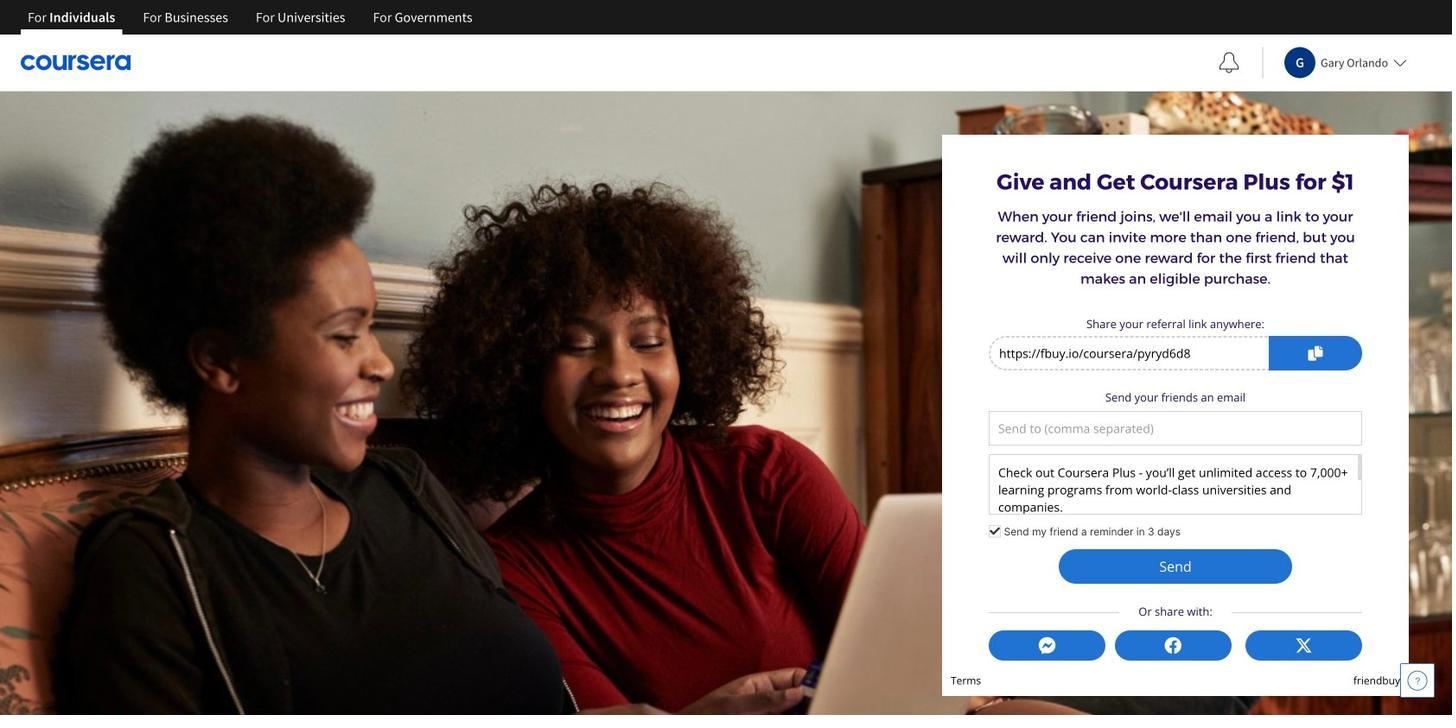 Task type: vqa. For each thing, say whether or not it's contained in the screenshot.
the Banner Navigation
yes



Task type: locate. For each thing, give the bounding box(es) containing it.
help center image
[[1407, 671, 1428, 692]]



Task type: describe. For each thing, give the bounding box(es) containing it.
banner navigation
[[14, 0, 486, 35]]

coursera image
[[21, 49, 131, 76]]



